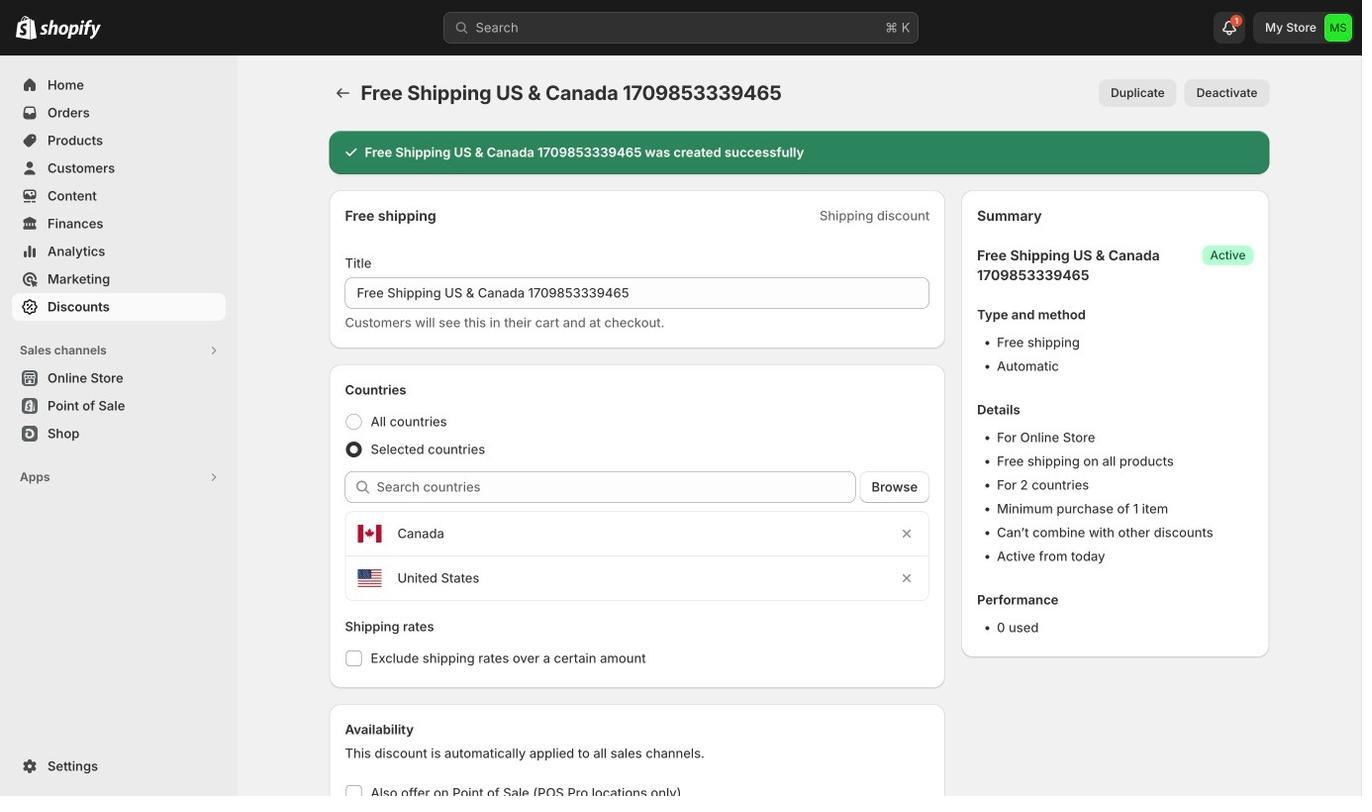 Task type: vqa. For each thing, say whether or not it's contained in the screenshot.
Search products text field
no



Task type: locate. For each thing, give the bounding box(es) containing it.
0 horizontal spatial shopify image
[[16, 16, 37, 39]]

None text field
[[345, 277, 930, 309]]

shopify image
[[16, 16, 37, 39], [40, 20, 101, 39]]

Search countries text field
[[377, 471, 856, 503]]

1 horizontal spatial shopify image
[[40, 20, 101, 39]]



Task type: describe. For each thing, give the bounding box(es) containing it.
my store image
[[1325, 14, 1353, 42]]



